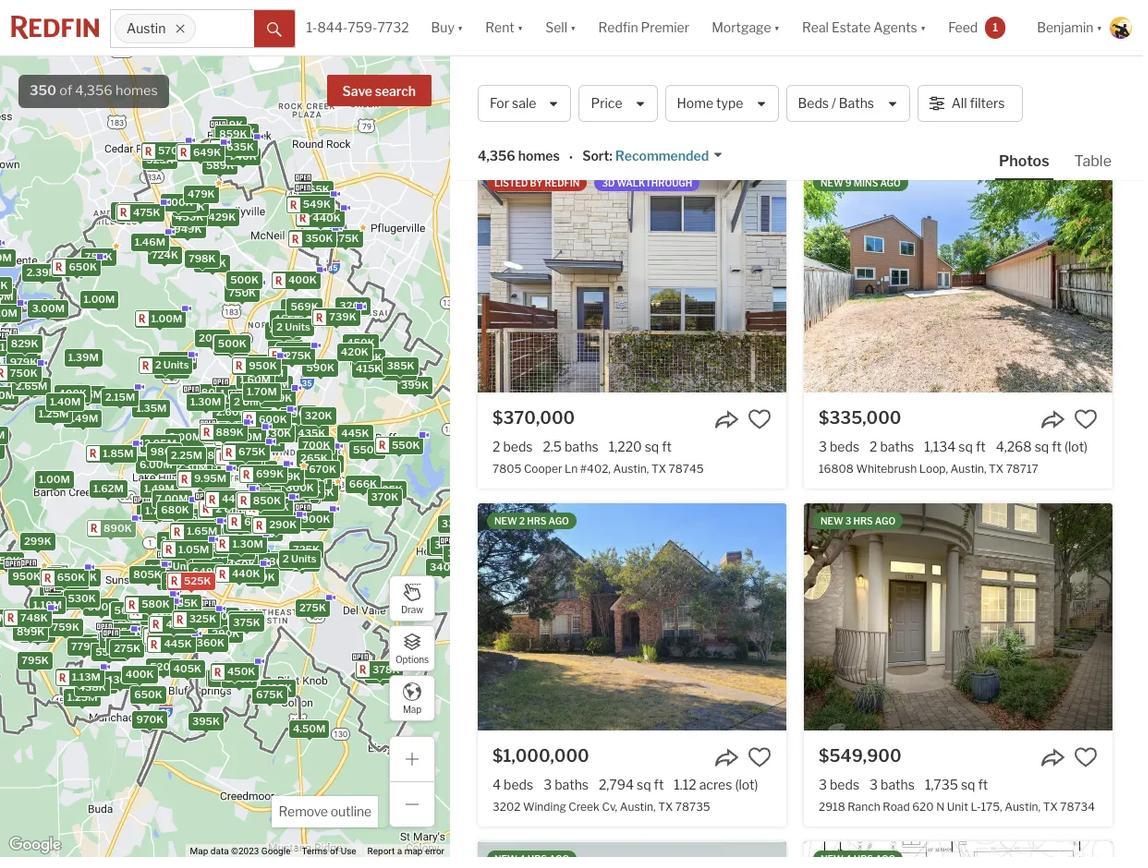 Task type: locate. For each thing, give the bounding box(es) containing it.
0 vertical spatial 2 baths
[[870, 101, 914, 116]]

ft for 1,134 sq ft
[[976, 439, 986, 455]]

1 vertical spatial 2.50m
[[201, 490, 233, 503]]

▾ right buy
[[457, 20, 463, 35]]

0 vertical spatial 650k
[[68, 260, 97, 273]]

1 horizontal spatial 4 beds
[[819, 101, 860, 116]]

1 vertical spatial 950k
[[12, 569, 40, 582]]

map for map
[[403, 704, 421, 715]]

1 vertical spatial 2 baths
[[870, 439, 914, 455]]

0 horizontal spatial 560k
[[114, 604, 142, 617]]

•
[[569, 149, 573, 165]]

0 horizontal spatial 300k
[[197, 257, 226, 270]]

options
[[395, 654, 429, 665]]

430k right 585k
[[207, 609, 235, 622]]

399k
[[400, 378, 428, 391], [272, 470, 300, 483], [199, 557, 226, 570]]

redfin
[[598, 20, 638, 35]]

2
[[870, 101, 877, 116], [276, 321, 282, 334], [154, 358, 161, 371], [233, 395, 240, 408], [238, 420, 244, 433], [493, 439, 500, 455], [870, 439, 877, 455], [206, 498, 212, 511], [215, 502, 221, 515], [519, 516, 525, 527], [186, 544, 192, 557], [282, 552, 289, 565], [164, 560, 170, 573], [187, 562, 194, 575], [95, 639, 101, 652]]

440k down 175k
[[231, 567, 260, 580]]

tx
[[551, 75, 579, 99], [991, 124, 1006, 138], [651, 462, 666, 476], [989, 462, 1004, 476], [658, 800, 673, 814], [1043, 800, 1058, 814]]

ft for 1,735 sq ft
[[978, 777, 988, 793]]

1 vertical spatial 899k
[[16, 625, 44, 638]]

#402,
[[580, 462, 611, 476]]

1 vertical spatial 799k
[[57, 575, 85, 587]]

2 hrs from the left
[[853, 516, 873, 527]]

724k
[[151, 248, 178, 261]]

6516 carriage pines dr, del valle, tx 78617
[[819, 124, 1042, 138]]

700k up '265k'
[[302, 438, 330, 451]]

390k right 405k
[[211, 672, 239, 685]]

(lot) for 4,791 sq ft (lot)
[[1064, 101, 1087, 116]]

530k
[[67, 592, 95, 605]]

save search button
[[327, 75, 432, 106]]

sq for 4,791
[[1034, 101, 1049, 116]]

305k
[[288, 556, 316, 569]]

submit search image
[[267, 22, 281, 37]]

598k
[[120, 608, 148, 621]]

beds up 7805 at the left bottom of page
[[503, 439, 533, 455]]

table
[[1074, 152, 1112, 170]]

new down '16808'
[[821, 516, 843, 527]]

1,735
[[925, 777, 958, 793]]

895k
[[277, 500, 305, 513]]

2.50m down 9.95m
[[201, 490, 233, 503]]

$370,000
[[493, 408, 575, 428]]

favorite button image up 4,268 sq ft (lot)
[[1074, 408, 1098, 432]]

1 vertical spatial 4,356
[[478, 148, 515, 164]]

3 beds up 2918
[[819, 777, 859, 793]]

0 horizontal spatial 899k
[[16, 625, 44, 638]]

910k
[[226, 518, 252, 530]]

type
[[716, 96, 743, 111]]

sq right 1,134
[[959, 439, 973, 455]]

beds up 2918
[[830, 777, 859, 793]]

for sale button
[[478, 85, 571, 122]]

ft for 4,791 sq ft (lot)
[[1051, 101, 1061, 116]]

400k right 2.65m at the top of the page
[[58, 387, 86, 400]]

4 beds for 2 baths
[[819, 101, 860, 116]]

0 vertical spatial favorite button image
[[748, 408, 772, 432]]

1 ▾ from the left
[[457, 20, 463, 35]]

0 horizontal spatial 4
[[493, 777, 501, 793]]

290k up 484k
[[211, 627, 239, 640]]

3 up ranch
[[870, 777, 878, 793]]

1.29m
[[253, 366, 283, 379]]

1 horizontal spatial 360k
[[434, 539, 462, 552]]

ft down insights
[[978, 101, 988, 116]]

1 horizontal spatial 800k
[[285, 481, 314, 494]]

agents
[[874, 20, 917, 35]]

(lot) for 4,268 sq ft (lot)
[[1064, 439, 1088, 455]]

map region
[[0, 0, 483, 858]]

829k
[[10, 337, 38, 350]]

825k down 1.65m
[[196, 549, 223, 562]]

375k down 585k
[[156, 613, 184, 626]]

425k down 555k
[[103, 632, 130, 645]]

720k
[[288, 488, 315, 501]]

use
[[341, 847, 356, 857]]

4 beds for 3 baths
[[493, 777, 533, 793]]

1 vertical spatial 565k
[[306, 450, 333, 462]]

2 vertical spatial (lot)
[[735, 777, 758, 793]]

565k up 549k
[[301, 183, 329, 196]]

1 favorite button image from the top
[[748, 408, 772, 432]]

1 horizontal spatial 1.40m
[[220, 544, 251, 557]]

2 2 baths from the top
[[870, 439, 914, 455]]

2 3 beds from the top
[[819, 777, 859, 793]]

3 baths up road
[[870, 777, 915, 793]]

0 vertical spatial 300k
[[197, 257, 226, 270]]

1 horizontal spatial 290k
[[269, 518, 296, 531]]

2 horizontal spatial 1.39m
[[272, 481, 302, 494]]

1 horizontal spatial 950k
[[248, 359, 276, 372]]

0 vertical spatial 440k
[[312, 211, 340, 224]]

draw button
[[389, 576, 435, 622]]

0 vertical spatial 979k
[[9, 355, 37, 368]]

1 vertical spatial 3 beds
[[819, 777, 859, 793]]

3 beds for $549,900
[[819, 777, 859, 793]]

0 horizontal spatial 570k
[[157, 144, 185, 157]]

tx left 78735
[[658, 800, 673, 814]]

favorite button image
[[1074, 408, 1098, 432], [1074, 746, 1098, 770]]

300k down the 949k
[[197, 257, 226, 270]]

0 vertical spatial 799k
[[278, 500, 305, 513]]

2 baths for 4 beds
[[870, 101, 914, 116]]

380k
[[300, 232, 328, 245], [194, 385, 222, 398]]

recommended button
[[612, 147, 724, 165]]

new right 334k
[[494, 516, 517, 527]]

valle,
[[962, 124, 989, 138]]

759-
[[348, 20, 377, 35]]

beds for $549,900
[[830, 777, 859, 793]]

1 vertical spatial 350k
[[225, 672, 253, 685]]

rent
[[485, 20, 515, 35]]

1 3 baths from the left
[[543, 777, 589, 793]]

2 up 7805 at the left bottom of page
[[493, 439, 500, 455]]

for
[[656, 75, 684, 99]]

1 horizontal spatial 570k
[[252, 509, 279, 522]]

479k
[[187, 187, 214, 200]]

1.17m
[[157, 363, 185, 376], [273, 505, 301, 518]]

0 horizontal spatial 595k
[[185, 568, 213, 581]]

4,791 sq ft (lot)
[[998, 101, 1087, 116]]

4 ▾ from the left
[[774, 20, 780, 35]]

2 favorite button image from the top
[[748, 746, 772, 770]]

1 horizontal spatial 1.00m
[[83, 293, 114, 306]]

825k
[[232, 443, 260, 456], [210, 498, 238, 511], [196, 549, 223, 562]]

map inside map button
[[403, 704, 421, 715]]

0 horizontal spatial 390k
[[211, 672, 239, 685]]

0 horizontal spatial 800k
[[160, 574, 189, 587]]

©2023
[[231, 847, 259, 857]]

435k
[[297, 427, 325, 440]]

1.17m up 1.35m at the left top of the page
[[157, 363, 185, 376]]

484k
[[211, 672, 239, 685]]

1 horizontal spatial 1.79m
[[182, 460, 212, 473]]

649k up 1.55m
[[163, 558, 191, 571]]

1 vertical spatial homes
[[518, 148, 560, 164]]

380k down 549k
[[300, 232, 328, 245]]

1.25m down 895k
[[294, 515, 324, 528]]

0 horizontal spatial 3 baths
[[543, 777, 589, 793]]

0 vertical spatial 560k
[[312, 457, 340, 470]]

0 vertical spatial 1.79m
[[182, 460, 212, 473]]

map
[[404, 847, 423, 857]]

3.00m down 2.39m
[[31, 302, 64, 315]]

480k up 1.46m
[[122, 203, 151, 216]]

1 vertical spatial favorite button image
[[748, 746, 772, 770]]

new for $335,000
[[821, 177, 843, 189]]

1 3 beds from the top
[[819, 439, 859, 455]]

649k up 589k
[[193, 145, 221, 158]]

2 vertical spatial 1.40m
[[220, 544, 251, 557]]

tx left 78734
[[1043, 800, 1058, 814]]

homes
[[583, 75, 651, 99]]

78734
[[1060, 800, 1095, 814]]

road
[[883, 800, 910, 814]]

▾
[[457, 20, 463, 35], [517, 20, 523, 35], [570, 20, 576, 35], [774, 20, 780, 35], [920, 20, 926, 35], [1096, 20, 1102, 35]]

0 horizontal spatial 380k
[[194, 385, 222, 398]]

1 vertical spatial 380k
[[194, 385, 222, 398]]

remove outline button
[[272, 797, 378, 828]]

ranch
[[848, 800, 880, 814]]

table button
[[1071, 152, 1115, 178]]

ft up the 78745
[[662, 439, 672, 455]]

3 baths
[[543, 777, 589, 793], [870, 777, 915, 793]]

favorite button image up 78734
[[1074, 746, 1098, 770]]

favorite button checkbox for $1,000,000
[[748, 746, 772, 770]]

sq for 2,794
[[637, 777, 651, 793]]

2 vertical spatial 430k
[[106, 673, 134, 686]]

290k down 447k on the bottom of page
[[269, 518, 296, 531]]

0 horizontal spatial map
[[190, 847, 208, 857]]

2 horizontal spatial 430k
[[263, 427, 291, 440]]

ago for $335,000
[[880, 177, 901, 189]]

photo of 6516 carriage pines dr, del valle, tx 78617 image
[[804, 0, 1113, 55]]

sq right 1,220
[[645, 439, 659, 455]]

sq for 1,735
[[961, 777, 975, 793]]

(lot)
[[1064, 101, 1087, 116], [1064, 439, 1088, 455], [735, 777, 758, 793]]

450k
[[175, 210, 203, 223], [346, 336, 375, 349], [271, 342, 299, 355], [227, 558, 255, 571], [225, 566, 253, 579], [227, 665, 255, 678]]

0 vertical spatial 499k
[[269, 324, 297, 337]]

new 3 hrs ago
[[821, 516, 896, 527]]

1 favorite button image from the top
[[1074, 408, 1098, 432]]

3
[[819, 439, 827, 455], [845, 516, 851, 527], [543, 777, 552, 793], [819, 777, 827, 793], [870, 777, 878, 793]]

4,356
[[75, 82, 113, 99], [478, 148, 515, 164]]

0 vertical spatial 480k
[[122, 203, 151, 216]]

0 vertical spatial 1.60m
[[239, 373, 270, 386]]

360k down 334k
[[434, 539, 462, 552]]

sq for 1,220
[[645, 439, 659, 455]]

terms
[[302, 847, 328, 857]]

1 vertical spatial 290k
[[211, 627, 239, 640]]

445k down 670k
[[306, 485, 334, 498]]

275k
[[284, 348, 311, 361], [430, 540, 457, 553], [299, 601, 326, 614], [113, 642, 140, 655], [113, 642, 140, 655]]

1 2 baths from the top
[[870, 101, 914, 116]]

ago for $549,900
[[875, 516, 896, 527]]

1 vertical spatial 560k
[[114, 604, 142, 617]]

1.30m up 850k
[[261, 475, 292, 488]]

None search field
[[196, 10, 254, 47]]

1 horizontal spatial 499k
[[269, 324, 297, 337]]

remove
[[279, 804, 328, 820]]

889k
[[215, 425, 243, 438]]

1 horizontal spatial map
[[403, 704, 421, 715]]

590k left 415k
[[306, 361, 334, 374]]

sq for 1,892
[[961, 101, 975, 116]]

1 vertical spatial 430k
[[207, 609, 235, 622]]

350
[[30, 82, 57, 99]]

1 hrs from the left
[[527, 516, 547, 527]]

4 up 3202
[[493, 777, 501, 793]]

4 left /
[[819, 101, 827, 116]]

0 vertical spatial favorite button image
[[1074, 408, 1098, 432]]

1-844-759-7732 link
[[306, 20, 409, 35]]

hrs for $1,000,000
[[527, 516, 547, 527]]

375k up 739k
[[331, 231, 359, 244]]

970k
[[136, 713, 163, 726]]

2 3 baths from the left
[[870, 777, 915, 793]]

600k up 540k at left
[[87, 600, 115, 613]]

3 up 2918
[[819, 777, 827, 793]]

1 vertical spatial 4
[[493, 777, 501, 793]]

580k up "575k"
[[141, 597, 169, 610]]

0 vertical spatial 565k
[[301, 183, 329, 196]]

2 ▾ from the left
[[517, 20, 523, 35]]

baths up ln
[[565, 439, 599, 455]]

950k down 299k
[[12, 569, 40, 582]]

795k up 668k
[[233, 455, 260, 468]]

575k
[[152, 615, 179, 628]]

745k
[[227, 518, 254, 531]]

565k
[[301, 183, 329, 196], [306, 450, 333, 462]]

baths up whitebrush
[[880, 439, 914, 455]]

austin, down 1,220
[[613, 462, 649, 476]]

495k
[[158, 618, 186, 631]]

4 beds up 3202
[[493, 777, 533, 793]]

3 baths for $1,000,000
[[543, 777, 589, 793]]

4 for 3 baths
[[493, 777, 501, 793]]

cooper
[[524, 462, 562, 476]]

759k
[[52, 620, 79, 633]]

2 down 1.05m
[[187, 562, 194, 575]]

favorite button image
[[748, 408, 772, 432], [748, 746, 772, 770]]

350k down 549k
[[305, 232, 333, 244]]

200k
[[198, 332, 226, 345]]

▾ right the "mortgage"
[[774, 20, 780, 35]]

1 vertical spatial of
[[330, 847, 338, 857]]

0 horizontal spatial 795k
[[21, 654, 48, 667]]

buy ▾ button
[[420, 0, 474, 55]]

666k
[[349, 477, 377, 490]]

$335,000
[[819, 408, 901, 428]]

ago
[[880, 177, 901, 189], [548, 516, 569, 527], [875, 516, 896, 527]]

1 vertical spatial 600k
[[87, 600, 115, 613]]

ad region
[[493, 0, 771, 114]]

3.00m up 980k
[[168, 430, 201, 443]]

favorite button checkbox
[[748, 408, 772, 432], [1074, 408, 1098, 432], [748, 746, 772, 770], [1074, 746, 1098, 770]]

2 horizontal spatial 399k
[[400, 378, 428, 391]]

0 horizontal spatial 290k
[[211, 627, 239, 640]]

0 horizontal spatial 445k
[[163, 637, 191, 650]]

0 vertical spatial 1.25m
[[38, 407, 68, 420]]

1 horizontal spatial 350k
[[305, 232, 333, 244]]

1.40m
[[49, 395, 80, 408], [286, 488, 316, 501], [220, 544, 251, 557]]

375k down the 719k
[[233, 616, 260, 629]]

google
[[261, 847, 291, 857]]

650k up the 530k
[[57, 571, 85, 584]]

400k down 630k
[[125, 668, 153, 681]]

austin
[[127, 21, 166, 36]]

340k down 334k
[[429, 560, 457, 573]]

0 horizontal spatial 590k
[[187, 547, 215, 559]]

1 horizontal spatial 425k
[[245, 492, 272, 505]]

2 baths up whitebrush
[[870, 439, 914, 455]]

1 horizontal spatial 979k
[[176, 535, 204, 548]]

0 vertical spatial 4 beds
[[819, 101, 860, 116]]

2.50m up 195k
[[219, 428, 251, 441]]

589k
[[206, 159, 234, 172]]

630k
[[110, 638, 138, 651]]

595k up 1.75m
[[217, 340, 245, 353]]

700k up 1.69m
[[226, 519, 254, 532]]

500k down 429k
[[230, 273, 258, 286]]

(lot) right the acres
[[735, 777, 758, 793]]

2 baths up pines on the top
[[870, 101, 914, 116]]

499k down "569k"
[[269, 324, 297, 337]]

2.30m
[[175, 461, 207, 474]]

500k up 1.65m
[[201, 508, 230, 521]]

1.49m up 2.35m
[[143, 482, 174, 495]]

2.25m
[[170, 449, 202, 462], [190, 545, 221, 557]]

3 ▾ from the left
[[570, 20, 576, 35]]

photo of 16808 whitebrush loop, austin, tx 78717 image
[[804, 165, 1113, 393]]

550k up 630k
[[114, 625, 142, 638]]

0 vertical spatial 4
[[819, 101, 827, 116]]

options button
[[389, 626, 435, 672]]

430k left 435k on the left of page
[[263, 427, 291, 440]]

1.17m down 720k at the bottom of the page
[[273, 505, 301, 518]]

tx left 78717
[[989, 462, 1004, 476]]

1.80m
[[200, 449, 231, 462]]

2 horizontal spatial 700k
[[302, 438, 330, 451]]

2 baths for 3 beds
[[870, 439, 914, 455]]

4
[[819, 101, 827, 116], [493, 777, 501, 793]]

800k up 895k
[[285, 481, 314, 494]]

0 vertical spatial 380k
[[300, 232, 328, 245]]

6 ▾ from the left
[[1096, 20, 1102, 35]]

0 vertical spatial of
[[59, 82, 72, 99]]

600k
[[258, 412, 287, 425], [87, 600, 115, 613]]

baths up creek in the bottom of the page
[[555, 777, 589, 793]]

4 beds
[[819, 101, 860, 116], [493, 777, 533, 793]]

425k down 668k
[[245, 492, 272, 505]]

favorite button image for $370,000
[[748, 408, 772, 432]]

795k
[[233, 455, 260, 468], [21, 654, 48, 667]]

austin,
[[478, 75, 546, 99], [613, 462, 649, 476], [950, 462, 986, 476], [620, 800, 656, 814], [1005, 800, 1041, 814]]

1 vertical spatial 4 beds
[[493, 777, 533, 793]]

photo of 2918 ranch road 620 n unit l-175, austin, tx 78734 image
[[804, 504, 1113, 731]]

l-
[[971, 800, 981, 814]]

▾ for rent ▾
[[517, 20, 523, 35]]

google image
[[5, 833, 66, 858]]

2 favorite button image from the top
[[1074, 746, 1098, 770]]

580k up 1.46m
[[114, 204, 142, 217]]

homes up listed by redfin
[[518, 148, 560, 164]]

595k down 1.05m
[[185, 568, 213, 581]]

0 vertical spatial 2.25m
[[170, 449, 202, 462]]

sq up l-
[[961, 777, 975, 793]]

0 horizontal spatial 1.49m
[[67, 412, 98, 425]]

349k down "575k"
[[139, 636, 167, 649]]

ft up l-
[[978, 777, 988, 793]]

0 horizontal spatial 1.17m
[[157, 363, 185, 376]]

0 vertical spatial 675k
[[68, 260, 95, 273]]

1 horizontal spatial 4,356
[[478, 148, 515, 164]]

map button
[[389, 675, 435, 722]]

1 horizontal spatial 1.17m
[[273, 505, 301, 518]]



Task type: vqa. For each thing, say whether or not it's contained in the screenshot.
360k
yes



Task type: describe. For each thing, give the bounding box(es) containing it.
2 vertical spatial 370k
[[160, 629, 187, 642]]

benjamin ▾
[[1037, 20, 1102, 35]]

2,794
[[599, 777, 634, 793]]

▾ for mortgage ▾
[[774, 20, 780, 35]]

400k down 779k
[[85, 678, 113, 691]]

500k up 850k
[[264, 475, 293, 487]]

2 vertical spatial 700k
[[52, 594, 79, 607]]

0 vertical spatial 1.17m
[[157, 363, 185, 376]]

1 vertical spatial 300k
[[447, 546, 475, 559]]

1 horizontal spatial 475k
[[173, 560, 201, 573]]

1.10m up 865k
[[193, 535, 222, 548]]

78745
[[669, 462, 704, 476]]

3 up winding
[[543, 777, 552, 793]]

1 vertical spatial 440k
[[231, 567, 260, 580]]

2 up 1.65m
[[215, 502, 221, 515]]

ft for 1,892 sq ft
[[978, 101, 988, 116]]

78735
[[675, 800, 710, 814]]

520k
[[149, 660, 177, 673]]

185k
[[233, 556, 260, 569]]

whitebrush
[[856, 462, 917, 476]]

1.30m left '997k'
[[190, 395, 221, 408]]

0 horizontal spatial 340k
[[273, 553, 301, 566]]

750k down 1.41m
[[10, 366, 37, 379]]

user photo image
[[1110, 17, 1132, 39]]

2 down 9.95m
[[206, 498, 212, 511]]

2 down '997k'
[[238, 420, 244, 433]]

baths for $370,000
[[565, 439, 599, 455]]

1 vertical spatial 499k
[[43, 588, 71, 601]]

photos button
[[995, 152, 1071, 180]]

400k right 405k
[[209, 671, 238, 684]]

670k
[[308, 462, 336, 475]]

favorite button checkbox for $370,000
[[748, 408, 772, 432]]

favorite button image for $335,000
[[1074, 408, 1098, 432]]

real estate agents ▾ button
[[791, 0, 937, 55]]

649k down the 3.90m
[[264, 391, 292, 404]]

0 horizontal spatial 375k
[[156, 613, 184, 626]]

beds for $1,000,000
[[504, 777, 533, 793]]

1 vertical spatial 675k
[[238, 445, 265, 458]]

0 vertical spatial 950k
[[248, 359, 276, 372]]

0 vertical spatial 899k
[[252, 436, 280, 448]]

1 horizontal spatial 375k
[[233, 616, 260, 629]]

0 horizontal spatial 349k
[[139, 636, 167, 649]]

new for $1,000,000
[[494, 516, 517, 527]]

1.30m up 175k
[[232, 537, 263, 550]]

320k up 435k on the left of page
[[304, 408, 332, 421]]

7.00m
[[155, 492, 188, 505]]

3 beds for $335,000
[[819, 439, 859, 455]]

1 vertical spatial 595k
[[185, 568, 213, 581]]

of for 350
[[59, 82, 72, 99]]

550k up the 949k
[[176, 200, 204, 213]]

▾ for buy ▾
[[457, 20, 463, 35]]

1 vertical spatial 650k
[[57, 571, 85, 584]]

680k
[[161, 503, 189, 516]]

1 horizontal spatial 480k
[[264, 475, 292, 488]]

1.63m
[[165, 574, 195, 587]]

645k
[[196, 541, 224, 554]]

sq for 4,268
[[1035, 439, 1049, 455]]

500k right 405k
[[210, 671, 238, 684]]

750k up 764k
[[84, 250, 112, 263]]

1 horizontal spatial 1.39m
[[162, 353, 192, 366]]

all
[[951, 96, 967, 111]]

735k
[[236, 400, 263, 413]]

2 up 1.55m
[[164, 560, 170, 573]]

1.10m down 735k
[[250, 425, 279, 438]]

n
[[936, 800, 945, 814]]

benjamin
[[1037, 20, 1094, 35]]

0 horizontal spatial 1.39m
[[68, 351, 98, 364]]

terms of use link
[[302, 847, 356, 857]]

2 horizontal spatial 375k
[[331, 231, 359, 244]]

1 vertical spatial 599k
[[293, 482, 321, 495]]

2 vertical spatial 825k
[[196, 549, 223, 562]]

ft for 1,220 sq ft
[[662, 439, 672, 455]]

1.41m
[[0, 341, 28, 354]]

3.25m
[[160, 534, 192, 547]]

4 for 2 baths
[[819, 101, 827, 116]]

0 vertical spatial 425k
[[245, 492, 272, 505]]

2 vertical spatial 675k
[[256, 688, 283, 701]]

3202 winding creek cv, austin, tx 78735
[[493, 800, 710, 814]]

walkthrough
[[617, 177, 692, 189]]

mortgage
[[712, 20, 771, 35]]

▾ for benjamin ▾
[[1096, 20, 1102, 35]]

2 vertical spatial 440k
[[211, 672, 239, 685]]

550k down 540k at left
[[95, 646, 123, 659]]

sort
[[582, 148, 609, 164]]

2 vertical spatial 650k
[[134, 688, 162, 701]]

0 horizontal spatial 979k
[[9, 355, 37, 368]]

2 up 2.55m
[[186, 544, 192, 557]]

austin, right 175,
[[1005, 800, 1041, 814]]

649k up 665k at the left bottom of the page
[[262, 500, 290, 513]]

pines
[[895, 124, 924, 138]]

austin, down the 1,134 sq ft
[[950, 462, 986, 476]]

0 vertical spatial 795k
[[233, 455, 260, 468]]

baths for $335,000
[[880, 439, 914, 455]]

beds for $370,000
[[503, 439, 533, 455]]

3 baths for $549,900
[[870, 777, 915, 793]]

739k
[[329, 310, 356, 323]]

1.75m
[[220, 387, 250, 400]]

569k
[[290, 299, 318, 312]]

320k left 739k
[[285, 301, 312, 314]]

sell ▾ button
[[534, 0, 587, 55]]

sale
[[688, 75, 730, 99]]

0 horizontal spatial 1.20m
[[195, 530, 225, 543]]

baths for $1,000,000
[[555, 777, 589, 793]]

320k up 420k
[[339, 299, 367, 312]]

photo of 901 stobaugh st, austin, tx 78757 image
[[804, 842, 1113, 858]]

3 up '16808'
[[819, 439, 827, 455]]

547k
[[166, 603, 193, 616]]

0 horizontal spatial 1.00m
[[38, 473, 70, 486]]

649k down 645k
[[192, 565, 220, 578]]

by
[[530, 177, 543, 189]]

429k
[[208, 210, 235, 223]]

price button
[[579, 85, 658, 122]]

0 vertical spatial 580k
[[114, 204, 142, 217]]

1.65m
[[186, 525, 217, 538]]

3202
[[493, 800, 521, 814]]

400k down 739k
[[353, 351, 382, 364]]

635k
[[226, 140, 254, 153]]

0 vertical spatial 475k
[[133, 205, 160, 218]]

new for $549,900
[[821, 516, 843, 527]]

0 vertical spatial 570k
[[157, 144, 185, 157]]

remove austin image
[[175, 23, 186, 34]]

2 left 725k
[[282, 552, 289, 565]]

1 vertical spatial 2.25m
[[190, 545, 221, 557]]

1.12
[[674, 777, 696, 793]]

terms of use
[[302, 847, 356, 857]]

1 vertical spatial 1.79m
[[145, 504, 175, 517]]

625k
[[70, 636, 98, 649]]

1.30m down 299k
[[28, 569, 58, 582]]

334k
[[441, 517, 469, 530]]

price
[[591, 96, 622, 111]]

recommended
[[615, 148, 709, 164]]

0 vertical spatial 1.40m
[[49, 395, 80, 408]]

all filters button
[[917, 85, 1023, 122]]

1.30m up 865k
[[202, 530, 233, 543]]

0 vertical spatial 1.49m
[[67, 412, 98, 425]]

1 horizontal spatial 600k
[[258, 412, 287, 425]]

1 vertical spatial 800k
[[160, 574, 189, 587]]

mortgage ▾ button
[[701, 0, 791, 55]]

unit
[[947, 800, 968, 814]]

415k
[[355, 362, 381, 375]]

1 horizontal spatial 445k
[[306, 485, 334, 498]]

525k down 365k
[[274, 487, 301, 500]]

sale
[[512, 96, 536, 111]]

listed
[[494, 177, 528, 189]]

0 vertical spatial 1.00m
[[83, 293, 114, 306]]

0 vertical spatial 370k
[[371, 490, 398, 503]]

1 vertical spatial 399k
[[272, 470, 300, 483]]

favorite button checkbox for $335,000
[[1074, 408, 1098, 432]]

1 horizontal spatial 1.49m
[[143, 482, 174, 495]]

sort :
[[582, 148, 612, 164]]

3.15m
[[72, 387, 102, 400]]

1 vertical spatial 979k
[[176, 535, 204, 548]]

500k up 1.75m
[[217, 336, 246, 349]]

689k
[[69, 571, 97, 584]]

7732
[[377, 20, 409, 35]]

real
[[802, 20, 829, 35]]

400k up the 949k
[[164, 196, 192, 209]]

410k
[[375, 482, 402, 495]]

all filters
[[951, 96, 1005, 111]]

0 horizontal spatial 480k
[[122, 203, 151, 216]]

0 horizontal spatial 430k
[[106, 673, 134, 686]]

carriage
[[848, 124, 892, 138]]

525k up 495k
[[145, 605, 172, 618]]

0 horizontal spatial 350k
[[225, 672, 253, 685]]

2 up carriage
[[870, 101, 877, 116]]

0 horizontal spatial 360k
[[196, 637, 224, 649]]

del
[[942, 124, 959, 138]]

sell ▾ button
[[545, 0, 576, 55]]

tx left the 78745
[[651, 462, 666, 476]]

0 vertical spatial 700k
[[302, 438, 330, 451]]

photo of 7805 cooper ln #402, austin, tx 78745 image
[[478, 165, 786, 393]]

tx right sale
[[551, 75, 579, 99]]

1 horizontal spatial 560k
[[312, 457, 340, 470]]

1.05m
[[178, 543, 209, 555]]

ft for 2,794 sq ft
[[654, 777, 664, 793]]

beds for $335,000
[[830, 439, 859, 455]]

1.30m up 1.05m
[[180, 522, 211, 535]]

2 left 630k
[[95, 639, 101, 652]]

0 horizontal spatial 799k
[[57, 575, 85, 587]]

2.5 baths
[[543, 439, 599, 455]]

1 vertical spatial 1.25m
[[294, 515, 324, 528]]

photo of 3202 winding creek cv, austin, tx 78735 image
[[478, 504, 786, 731]]

report
[[367, 847, 395, 857]]

2 up 1.29m
[[276, 321, 282, 334]]

1.10m up 759k
[[33, 598, 62, 611]]

0 vertical spatial 360k
[[434, 539, 462, 552]]

0 vertical spatial 599k
[[302, 193, 330, 206]]

tx right 'valle,'
[[991, 124, 1006, 138]]

2 vertical spatial 1.25m
[[67, 690, 97, 703]]

2 up 1.35m at the left top of the page
[[154, 358, 161, 371]]

3 down '16808'
[[845, 516, 851, 527]]

558k
[[152, 625, 180, 638]]

1 vertical spatial 1.60m
[[231, 431, 262, 444]]

$1,000,000
[[493, 747, 589, 766]]

map for map data ©2023 google
[[190, 847, 208, 857]]

home
[[677, 96, 713, 111]]

rent ▾ button
[[485, 0, 523, 55]]

0 horizontal spatial 399k
[[199, 557, 226, 570]]

2 horizontal spatial 445k
[[341, 426, 369, 439]]

850k
[[252, 494, 281, 506]]

1 horizontal spatial 380k
[[300, 232, 328, 245]]

525k left 589k
[[146, 153, 173, 166]]

0 horizontal spatial 3.00m
[[31, 302, 64, 315]]

creek
[[568, 800, 600, 814]]

0 vertical spatial 825k
[[232, 443, 260, 456]]

1 horizontal spatial 799k
[[278, 500, 305, 513]]

9.95m
[[193, 472, 226, 485]]

favorite button checkbox for $549,900
[[1074, 746, 1098, 770]]

austin, down rent ▾ button on the top of the page
[[478, 75, 546, 99]]

0 vertical spatial 349k
[[280, 344, 308, 357]]

favorite button image for $549,900
[[1074, 746, 1098, 770]]

1 horizontal spatial 390k
[[284, 407, 312, 420]]

homes inside the 4,356 homes •
[[518, 148, 560, 164]]

0 vertical spatial 2.50m
[[219, 428, 251, 441]]

525k up 558k
[[141, 609, 168, 622]]

photo of 606 genard st #1, austin, tx 78751 image
[[478, 842, 786, 858]]

1.10m up 720k at the bottom of the page
[[298, 474, 328, 487]]

750k up 2.65m at the top of the page
[[8, 338, 35, 351]]

438k
[[78, 681, 106, 694]]

550k up 666k
[[353, 443, 381, 456]]

hrs for $549,900
[[853, 516, 873, 527]]

2 vertical spatial 445k
[[163, 637, 191, 650]]

1.10m up 1.63m
[[148, 561, 177, 574]]

1 horizontal spatial 340k
[[429, 560, 457, 573]]

premier
[[641, 20, 689, 35]]

175,
[[981, 800, 1002, 814]]

1 horizontal spatial 3.00m
[[168, 430, 201, 443]]

filters
[[970, 96, 1005, 111]]

buy ▾ button
[[431, 0, 463, 55]]

beds up 6516
[[830, 101, 860, 116]]

175k
[[240, 551, 266, 564]]

ln
[[565, 462, 578, 476]]

redfin
[[545, 177, 580, 189]]

favorite button image for $1,000,000
[[748, 746, 772, 770]]

austin, tx homes for sale
[[478, 75, 730, 99]]

of for terms
[[330, 847, 338, 857]]

sq for 1,134
[[959, 439, 973, 455]]

1.62m
[[93, 482, 123, 495]]

400k up "569k"
[[288, 273, 316, 286]]

2 down 7805 at the left bottom of page
[[519, 516, 525, 527]]

ago for $1,000,000
[[548, 516, 569, 527]]

1.46m
[[134, 235, 165, 248]]

2 vertical spatial 349k
[[368, 668, 396, 681]]

1 vertical spatial 795k
[[21, 654, 48, 667]]

550k up 410k
[[391, 438, 419, 451]]

1 vertical spatial 580k
[[141, 597, 169, 610]]

0 vertical spatial 4,356
[[75, 82, 113, 99]]

▾ for sell ▾
[[570, 20, 576, 35]]

9
[[845, 177, 852, 189]]

1 vertical spatial 570k
[[252, 509, 279, 522]]

350 of 4,356 homes
[[30, 82, 158, 99]]

750k down 429k
[[228, 286, 256, 299]]

1 vertical spatial 425k
[[103, 632, 130, 645]]

baths for $549,900
[[881, 777, 915, 793]]

real estate agents ▾
[[802, 20, 926, 35]]

2 up 775k
[[233, 395, 240, 408]]

500k down '265k'
[[308, 475, 337, 487]]

0 horizontal spatial 950k
[[12, 569, 40, 582]]

2 horizontal spatial 1.00m
[[151, 312, 182, 325]]

2.15m
[[105, 391, 135, 404]]

new 9 mins ago
[[821, 177, 901, 189]]

home type button
[[665, 85, 779, 122]]

4,356 inside the 4,356 homes •
[[478, 148, 515, 164]]

baths up pines on the top
[[880, 101, 914, 116]]

2 up whitebrush
[[870, 439, 877, 455]]

1.55m
[[160, 574, 190, 587]]

525k down 2.55m
[[183, 574, 211, 587]]

5 ▾ from the left
[[920, 20, 926, 35]]

0 horizontal spatial 469k
[[165, 617, 193, 630]]

1 vertical spatial 390k
[[211, 672, 239, 685]]

estate
[[832, 20, 871, 35]]

0 vertical spatial 430k
[[263, 427, 291, 440]]

austin, down 2,794 sq ft
[[620, 800, 656, 814]]

ft for 4,268 sq ft (lot)
[[1052, 439, 1062, 455]]



